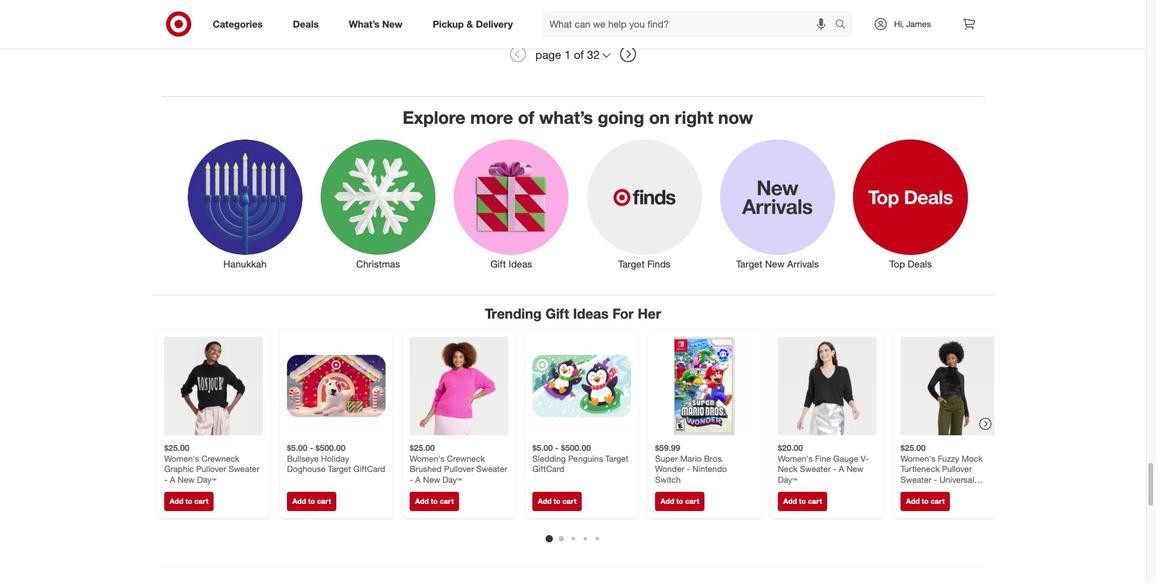 Task type: describe. For each thing, give the bounding box(es) containing it.
target left arrivals
[[737, 258, 763, 270]]

add to cart for $25.00 women's fuzzy mock turtleneck pullover sweater - universal thread™
[[906, 497, 945, 506]]

What can we help you find? suggestions appear below search field
[[543, 11, 839, 37]]

right
[[675, 107, 714, 128]]

mock
[[962, 454, 983, 464]]

- inside $25.00 women's fuzzy mock turtleneck pullover sweater - universal thread™
[[934, 475, 938, 485]]

nintendo
[[693, 464, 727, 475]]

doghouse
[[287, 464, 326, 475]]

cart for mock
[[931, 497, 945, 506]]

explore more of what's going on right now
[[403, 107, 754, 128]]

$5.00 - $500.00 bullseye holiday doghouse target giftcard
[[287, 443, 385, 475]]

1 vertical spatial deals
[[908, 258, 933, 270]]

neck
[[778, 464, 798, 475]]

- inside $25.00 women's crewneck graphic pullover sweater - a new day™
[[164, 475, 167, 485]]

wonder
[[655, 464, 685, 475]]

page 1 of 32 button
[[530, 41, 616, 68]]

crewneck for graphic
[[201, 454, 239, 464]]

add to cart button for super mario bros. wonder - nintendo switch
[[655, 493, 705, 512]]

giftcard inside $5.00 - $500.00 bullseye holiday doghouse target giftcard
[[353, 464, 385, 475]]

what's
[[349, 18, 380, 30]]

graphic
[[164, 464, 194, 475]]

add to cart button for sledding penguins target giftcard
[[533, 493, 582, 512]]

pullover for graphic
[[196, 464, 226, 475]]

add for $59.99 super mario bros. wonder - nintendo switch
[[661, 497, 674, 506]]

finds
[[648, 258, 671, 270]]

bullseye
[[287, 454, 319, 464]]

$25.00 for $25.00 women's crewneck brushed pullover sweater - a new day™
[[410, 443, 435, 453]]

target inside $5.00 - $500.00 sledding penguins target giftcard
[[606, 454, 629, 464]]

target inside $5.00 - $500.00 bullseye holiday doghouse target giftcard
[[328, 464, 351, 475]]

top deals
[[890, 258, 933, 270]]

to for bullseye holiday doghouse target giftcard
[[308, 497, 315, 506]]

add for $25.00 women's fuzzy mock turtleneck pullover sweater - universal thread™
[[906, 497, 920, 506]]

what's
[[540, 107, 593, 128]]

james
[[907, 19, 932, 29]]

day™ inside the $20.00 women's fine gauge v- neck sweater - a new day™
[[778, 475, 797, 485]]

pickup & delivery link
[[423, 11, 528, 37]]

sweater inside the $20.00 women's fine gauge v- neck sweater - a new day™
[[800, 464, 831, 475]]

add for $5.00 - $500.00 sledding penguins target giftcard
[[538, 497, 552, 506]]

women's for women's crewneck graphic pullover sweater - a new day™
[[164, 454, 199, 464]]

target new arrivals
[[737, 258, 820, 270]]

$20.00 women's fine gauge v- neck sweater - a new day™
[[778, 443, 869, 485]]

add for $5.00 - $500.00 bullseye holiday doghouse target giftcard
[[292, 497, 306, 506]]

women's for women's fine gauge v- neck sweater - a new day™
[[778, 454, 813, 464]]

- inside $5.00 - $500.00 bullseye holiday doghouse target giftcard
[[310, 443, 313, 453]]

on
[[650, 107, 670, 128]]

of for 1
[[574, 47, 584, 61]]

$5.00 for $5.00 - $500.00 sledding penguins target giftcard
[[533, 443, 553, 453]]

$59.99
[[655, 443, 681, 453]]

1 horizontal spatial gift
[[546, 306, 570, 322]]

brushed
[[410, 464, 442, 475]]

categories
[[213, 18, 263, 30]]

add to cart for $20.00 women's fine gauge v- neck sweater - a new day™
[[784, 497, 822, 506]]

deals inside 'link'
[[293, 18, 319, 30]]

sledding penguins target giftcard image
[[533, 337, 631, 436]]

going
[[598, 107, 645, 128]]

- inside "$25.00 women's crewneck brushed pullover sweater - a new day™"
[[410, 475, 413, 485]]

for
[[613, 306, 634, 322]]

delivery
[[476, 18, 513, 30]]

gift ideas
[[491, 258, 533, 270]]

crewneck for brushed
[[447, 454, 485, 464]]

hi,
[[895, 19, 905, 29]]

to for sledding penguins target giftcard
[[554, 497, 561, 506]]

cart for sledding
[[563, 497, 577, 506]]

$25.00 for $25.00 women's crewneck graphic pullover sweater - a new day™
[[164, 443, 189, 453]]

women's for women's fuzzy mock turtleneck pullover sweater - universal thread™
[[901, 454, 936, 464]]

trending
[[485, 306, 542, 322]]

0 horizontal spatial ideas
[[509, 258, 533, 270]]

day™ for brushed
[[442, 475, 462, 485]]

cart for gauge
[[808, 497, 822, 506]]

what's new
[[349, 18, 403, 30]]

target left finds
[[619, 258, 645, 270]]

top deals link
[[845, 138, 978, 271]]

1
[[565, 47, 571, 61]]

to for women's fuzzy mock turtleneck pullover sweater - universal thread™
[[922, 497, 929, 506]]

of for more
[[518, 107, 535, 128]]

gift inside gift ideas link
[[491, 258, 506, 270]]

add to cart button for bullseye holiday doghouse target giftcard
[[287, 493, 336, 512]]

cart for graphic
[[194, 497, 208, 506]]

arrivals
[[788, 258, 820, 270]]

sweater inside $25.00 women's fuzzy mock turtleneck pullover sweater - universal thread™
[[901, 475, 932, 485]]

$25.00 women's fuzzy mock turtleneck pullover sweater - universal thread™
[[901, 443, 983, 496]]

cart for bros.
[[685, 497, 700, 506]]

search
[[830, 19, 859, 31]]

v-
[[861, 454, 869, 464]]



Task type: locate. For each thing, give the bounding box(es) containing it.
add to cart button for women's fuzzy mock turtleneck pullover sweater - universal thread™
[[901, 493, 951, 512]]

christmas link
[[312, 138, 445, 271]]

add to cart button down graphic
[[164, 493, 214, 512]]

women's inside the $20.00 women's fine gauge v- neck sweater - a new day™
[[778, 454, 813, 464]]

christmas
[[356, 258, 400, 270]]

$5.00 inside $5.00 - $500.00 sledding penguins target giftcard
[[533, 443, 553, 453]]

pullover right brushed
[[444, 464, 474, 475]]

women's up turtleneck
[[901, 454, 936, 464]]

1 horizontal spatial ideas
[[573, 306, 609, 322]]

target finds
[[619, 258, 671, 270]]

to for super mario bros. wonder - nintendo switch
[[676, 497, 683, 506]]

add to cart for $25.00 women's crewneck graphic pullover sweater - a new day™
[[169, 497, 208, 506]]

add to cart down "doghouse"
[[292, 497, 331, 506]]

add to cart button for women's fine gauge v- neck sweater - a new day™
[[778, 493, 828, 512]]

gauge
[[834, 454, 859, 464]]

6 add to cart button from the left
[[778, 493, 828, 512]]

3 to from the left
[[431, 497, 438, 506]]

add to cart down thread™
[[906, 497, 945, 506]]

search button
[[830, 11, 859, 40]]

0 vertical spatial of
[[574, 47, 584, 61]]

$20.00
[[778, 443, 803, 453]]

2 crewneck from the left
[[447, 454, 485, 464]]

$5.00 inside $5.00 - $500.00 bullseye holiday doghouse target giftcard
[[287, 443, 307, 453]]

add to cart button for women's crewneck graphic pullover sweater - a new day™
[[164, 493, 214, 512]]

gift right 'trending'
[[546, 306, 570, 322]]

pullover up universal
[[942, 464, 972, 475]]

giftcard
[[353, 464, 385, 475], [533, 464, 564, 475]]

sledding
[[533, 454, 566, 464]]

to down "doghouse"
[[308, 497, 315, 506]]

1 horizontal spatial a
[[415, 475, 421, 485]]

new down gauge
[[847, 464, 864, 475]]

$25.00 inside "$25.00 women's crewneck brushed pullover sweater - a new day™"
[[410, 443, 435, 453]]

4 cart from the left
[[563, 497, 577, 506]]

2 horizontal spatial day™
[[778, 475, 797, 485]]

- up bullseye at the left bottom of page
[[310, 443, 313, 453]]

2 add from the left
[[292, 497, 306, 506]]

page 1 of 32
[[536, 47, 600, 61]]

$25.00 for $25.00 women's fuzzy mock turtleneck pullover sweater - universal thread™
[[901, 443, 926, 453]]

$25.00 up brushed
[[410, 443, 435, 453]]

sweater inside $25.00 women's crewneck graphic pullover sweater - a new day™
[[228, 464, 259, 475]]

4 add from the left
[[538, 497, 552, 506]]

2 horizontal spatial a
[[839, 464, 845, 475]]

pullover inside "$25.00 women's crewneck brushed pullover sweater - a new day™"
[[444, 464, 474, 475]]

$500.00
[[316, 443, 345, 453], [561, 443, 591, 453]]

page
[[536, 47, 562, 61]]

1 women's from the left
[[164, 454, 199, 464]]

women's fine gauge v-neck sweater - a new day™ image
[[778, 337, 877, 436], [778, 337, 877, 436]]

$500.00 inside $5.00 - $500.00 bullseye holiday doghouse target giftcard
[[316, 443, 345, 453]]

universal
[[940, 475, 975, 485]]

new down graphic
[[177, 475, 194, 485]]

$25.00 up graphic
[[164, 443, 189, 453]]

4 add to cart from the left
[[538, 497, 577, 506]]

target right penguins
[[606, 454, 629, 464]]

1 cart from the left
[[194, 497, 208, 506]]

5 cart from the left
[[685, 497, 700, 506]]

2 add to cart from the left
[[292, 497, 331, 506]]

new left arrivals
[[766, 258, 785, 270]]

1 vertical spatial of
[[518, 107, 535, 128]]

women's inside $25.00 women's crewneck graphic pullover sweater - a new day™
[[164, 454, 199, 464]]

day™ for graphic
[[197, 475, 216, 485]]

- down graphic
[[164, 475, 167, 485]]

6 add from the left
[[784, 497, 797, 506]]

0 horizontal spatial gift
[[491, 258, 506, 270]]

add down thread™
[[906, 497, 920, 506]]

new inside target new arrivals link
[[766, 258, 785, 270]]

2 $500.00 from the left
[[561, 443, 591, 453]]

new right what's
[[383, 18, 403, 30]]

ideas left the for
[[573, 306, 609, 322]]

7 add from the left
[[906, 497, 920, 506]]

to for women's fine gauge v- neck sweater - a new day™
[[799, 497, 806, 506]]

add
[[169, 497, 183, 506], [292, 497, 306, 506], [415, 497, 429, 506], [538, 497, 552, 506], [661, 497, 674, 506], [784, 497, 797, 506], [906, 497, 920, 506]]

giftcard inside $5.00 - $500.00 sledding penguins target giftcard
[[533, 464, 564, 475]]

1 horizontal spatial crewneck
[[447, 454, 485, 464]]

$500.00 up penguins
[[561, 443, 591, 453]]

1 crewneck from the left
[[201, 454, 239, 464]]

add for $25.00 women's crewneck brushed pullover sweater - a new day™
[[415, 497, 429, 506]]

4 to from the left
[[554, 497, 561, 506]]

women's crewneck brushed pullover sweater - a new day™ image
[[410, 337, 508, 436], [410, 337, 508, 436]]

her
[[638, 306, 662, 322]]

1 horizontal spatial $25.00
[[410, 443, 435, 453]]

cart down brushed
[[440, 497, 454, 506]]

target finds link
[[578, 138, 712, 271]]

add down graphic
[[169, 497, 183, 506]]

cart for brushed
[[440, 497, 454, 506]]

new inside the $20.00 women's fine gauge v- neck sweater - a new day™
[[847, 464, 864, 475]]

0 horizontal spatial deals
[[293, 18, 319, 30]]

target down the holiday
[[328, 464, 351, 475]]

giftcard left brushed
[[353, 464, 385, 475]]

add to cart for $25.00 women's crewneck brushed pullover sweater - a new day™
[[415, 497, 454, 506]]

- down turtleneck
[[934, 475, 938, 485]]

add down brushed
[[415, 497, 429, 506]]

a
[[839, 464, 845, 475], [170, 475, 175, 485], [415, 475, 421, 485]]

add to cart down brushed
[[415, 497, 454, 506]]

new inside "$25.00 women's crewneck brushed pullover sweater - a new day™"
[[423, 475, 440, 485]]

pickup
[[433, 18, 464, 30]]

to down switch
[[676, 497, 683, 506]]

a inside the $20.00 women's fine gauge v- neck sweater - a new day™
[[839, 464, 845, 475]]

0 horizontal spatial a
[[170, 475, 175, 485]]

4 add to cart button from the left
[[533, 493, 582, 512]]

1 horizontal spatial $5.00
[[533, 443, 553, 453]]

to down graphic
[[185, 497, 192, 506]]

3 women's from the left
[[778, 454, 813, 464]]

target new arrivals link
[[712, 138, 845, 271]]

cart
[[194, 497, 208, 506], [317, 497, 331, 506], [440, 497, 454, 506], [563, 497, 577, 506], [685, 497, 700, 506], [808, 497, 822, 506], [931, 497, 945, 506]]

a down brushed
[[415, 475, 421, 485]]

32
[[587, 47, 600, 61]]

3 add to cart button from the left
[[410, 493, 459, 512]]

1 $500.00 from the left
[[316, 443, 345, 453]]

3 pullover from the left
[[942, 464, 972, 475]]

- down brushed
[[410, 475, 413, 485]]

-
[[310, 443, 313, 453], [555, 443, 559, 453], [687, 464, 690, 475], [833, 464, 837, 475], [164, 475, 167, 485], [410, 475, 413, 485], [934, 475, 938, 485]]

0 horizontal spatial $25.00
[[164, 443, 189, 453]]

add to cart button down sledding
[[533, 493, 582, 512]]

0 vertical spatial ideas
[[509, 258, 533, 270]]

day™ inside $25.00 women's crewneck graphic pullover sweater - a new day™
[[197, 475, 216, 485]]

5 add to cart from the left
[[661, 497, 700, 506]]

2 horizontal spatial $25.00
[[901, 443, 926, 453]]

to for women's crewneck graphic pullover sweater - a new day™
[[185, 497, 192, 506]]

4 women's from the left
[[901, 454, 936, 464]]

top
[[890, 258, 906, 270]]

add down neck
[[784, 497, 797, 506]]

3 cart from the left
[[440, 497, 454, 506]]

1 vertical spatial ideas
[[573, 306, 609, 322]]

2 giftcard from the left
[[533, 464, 564, 475]]

2 cart from the left
[[317, 497, 331, 506]]

target
[[619, 258, 645, 270], [737, 258, 763, 270], [606, 454, 629, 464], [328, 464, 351, 475]]

women's fuzzy mock turtleneck pullover sweater - universal thread™ image
[[901, 337, 1000, 436], [901, 337, 1000, 436]]

2 add to cart button from the left
[[287, 493, 336, 512]]

add for $25.00 women's crewneck graphic pullover sweater - a new day™
[[169, 497, 183, 506]]

6 to from the left
[[799, 497, 806, 506]]

- inside the $59.99 super mario bros. wonder - nintendo switch
[[687, 464, 690, 475]]

pullover inside $25.00 women's fuzzy mock turtleneck pullover sweater - universal thread™
[[942, 464, 972, 475]]

add to cart button down switch
[[655, 493, 705, 512]]

to down brushed
[[431, 497, 438, 506]]

super mario bros. wonder - nintendo switch image
[[655, 337, 754, 436], [655, 337, 754, 436]]

holiday
[[321, 454, 349, 464]]

pullover
[[196, 464, 226, 475], [444, 464, 474, 475], [942, 464, 972, 475]]

mario
[[680, 454, 702, 464]]

add to cart button down neck
[[778, 493, 828, 512]]

fine
[[815, 454, 831, 464]]

5 add to cart button from the left
[[655, 493, 705, 512]]

ideas
[[509, 258, 533, 270], [573, 306, 609, 322]]

pullover inside $25.00 women's crewneck graphic pullover sweater - a new day™
[[196, 464, 226, 475]]

cart down thread™
[[931, 497, 945, 506]]

pullover right graphic
[[196, 464, 226, 475]]

women's for women's crewneck brushed pullover sweater - a new day™
[[410, 454, 445, 464]]

cart down nintendo
[[685, 497, 700, 506]]

0 horizontal spatial crewneck
[[201, 454, 239, 464]]

add to cart down graphic
[[169, 497, 208, 506]]

$5.00 - $500.00 sledding penguins target giftcard
[[533, 443, 629, 475]]

0 horizontal spatial of
[[518, 107, 535, 128]]

1 to from the left
[[185, 497, 192, 506]]

bros.
[[704, 454, 724, 464]]

0 horizontal spatial day™
[[197, 475, 216, 485]]

1 horizontal spatial day™
[[442, 475, 462, 485]]

women's inside $25.00 women's fuzzy mock turtleneck pullover sweater - universal thread™
[[901, 454, 936, 464]]

- down mario
[[687, 464, 690, 475]]

to
[[185, 497, 192, 506], [308, 497, 315, 506], [431, 497, 438, 506], [554, 497, 561, 506], [676, 497, 683, 506], [799, 497, 806, 506], [922, 497, 929, 506]]

2 women's from the left
[[410, 454, 445, 464]]

of
[[574, 47, 584, 61], [518, 107, 535, 128]]

women's up brushed
[[410, 454, 445, 464]]

of inside dropdown button
[[574, 47, 584, 61]]

cart for bullseye
[[317, 497, 331, 506]]

explore
[[403, 107, 466, 128]]

new
[[383, 18, 403, 30], [766, 258, 785, 270], [847, 464, 864, 475], [177, 475, 194, 485], [423, 475, 440, 485]]

new inside what's new link
[[383, 18, 403, 30]]

gift ideas link
[[445, 138, 578, 271]]

thread™
[[901, 485, 932, 496]]

a for $25.00 women's crewneck graphic pullover sweater - a new day™
[[170, 475, 175, 485]]

pullover for brushed
[[444, 464, 474, 475]]

pickup & delivery
[[433, 18, 513, 30]]

1 horizontal spatial $500.00
[[561, 443, 591, 453]]

deals link
[[283, 11, 334, 37]]

1 add from the left
[[169, 497, 183, 506]]

cart down $5.00 - $500.00 sledding penguins target giftcard
[[563, 497, 577, 506]]

7 add to cart button from the left
[[901, 493, 951, 512]]

to down thread™
[[922, 497, 929, 506]]

2 $5.00 from the left
[[533, 443, 553, 453]]

3 day™ from the left
[[778, 475, 797, 485]]

crewneck inside "$25.00 women's crewneck brushed pullover sweater - a new day™"
[[447, 454, 485, 464]]

add down switch
[[661, 497, 674, 506]]

women's down $20.00
[[778, 454, 813, 464]]

add to cart down switch
[[661, 497, 700, 506]]

1 $5.00 from the left
[[287, 443, 307, 453]]

of right more
[[518, 107, 535, 128]]

add to cart for $59.99 super mario bros. wonder - nintendo switch
[[661, 497, 700, 506]]

3 $25.00 from the left
[[901, 443, 926, 453]]

- down gauge
[[833, 464, 837, 475]]

$5.00 for $5.00 - $500.00 bullseye holiday doghouse target giftcard
[[287, 443, 307, 453]]

7 to from the left
[[922, 497, 929, 506]]

add to cart for $5.00 - $500.00 sledding penguins target giftcard
[[538, 497, 577, 506]]

crewneck
[[201, 454, 239, 464], [447, 454, 485, 464]]

1 pullover from the left
[[196, 464, 226, 475]]

0 horizontal spatial pullover
[[196, 464, 226, 475]]

what's new link
[[339, 11, 418, 37]]

$500.00 inside $5.00 - $500.00 sledding penguins target giftcard
[[561, 443, 591, 453]]

a down graphic
[[170, 475, 175, 485]]

$5.00
[[287, 443, 307, 453], [533, 443, 553, 453]]

cart down the $20.00 women's fine gauge v- neck sweater - a new day™
[[808, 497, 822, 506]]

2 to from the left
[[308, 497, 315, 506]]

women's
[[164, 454, 199, 464], [410, 454, 445, 464], [778, 454, 813, 464], [901, 454, 936, 464]]

giftcard down sledding
[[533, 464, 564, 475]]

add to cart button down "doghouse"
[[287, 493, 336, 512]]

deals
[[293, 18, 319, 30], [908, 258, 933, 270]]

hanukkah link
[[179, 138, 312, 271]]

$59.99 super mario bros. wonder - nintendo switch
[[655, 443, 727, 485]]

day™
[[197, 475, 216, 485], [442, 475, 462, 485], [778, 475, 797, 485]]

categories link
[[203, 11, 278, 37]]

women's inside "$25.00 women's crewneck brushed pullover sweater - a new day™"
[[410, 454, 445, 464]]

add to cart for $5.00 - $500.00 bullseye holiday doghouse target giftcard
[[292, 497, 331, 506]]

7 add to cart from the left
[[906, 497, 945, 506]]

sweater inside "$25.00 women's crewneck brushed pullover sweater - a new day™"
[[476, 464, 507, 475]]

more
[[471, 107, 513, 128]]

add to cart button for women's crewneck brushed pullover sweater - a new day™
[[410, 493, 459, 512]]

1 horizontal spatial of
[[574, 47, 584, 61]]

trending gift ideas for her
[[485, 306, 662, 322]]

cart down $25.00 women's crewneck graphic pullover sweater - a new day™
[[194, 497, 208, 506]]

to down sledding
[[554, 497, 561, 506]]

new down brushed
[[423, 475, 440, 485]]

$5.00 up sledding
[[533, 443, 553, 453]]

add to cart down sledding
[[538, 497, 577, 506]]

1 add to cart button from the left
[[164, 493, 214, 512]]

3 add from the left
[[415, 497, 429, 506]]

deals right top
[[908, 258, 933, 270]]

$25.00 up turtleneck
[[901, 443, 926, 453]]

penguins
[[568, 454, 603, 464]]

1 add to cart from the left
[[169, 497, 208, 506]]

to for women's crewneck brushed pullover sweater - a new day™
[[431, 497, 438, 506]]

- up sledding
[[555, 443, 559, 453]]

$5.00 up bullseye at the left bottom of page
[[287, 443, 307, 453]]

1 day™ from the left
[[197, 475, 216, 485]]

5 to from the left
[[676, 497, 683, 506]]

1 horizontal spatial giftcard
[[533, 464, 564, 475]]

6 add to cart from the left
[[784, 497, 822, 506]]

a down gauge
[[839, 464, 845, 475]]

2 pullover from the left
[[444, 464, 474, 475]]

women's crewneck graphic pullover sweater - a new day™ image
[[164, 337, 263, 436], [164, 337, 263, 436]]

7 cart from the left
[[931, 497, 945, 506]]

0 vertical spatial deals
[[293, 18, 319, 30]]

gift up 'trending'
[[491, 258, 506, 270]]

$25.00 women's crewneck brushed pullover sweater - a new day™
[[410, 443, 507, 485]]

1 vertical spatial gift
[[546, 306, 570, 322]]

crewneck inside $25.00 women's crewneck graphic pullover sweater - a new day™
[[201, 454, 239, 464]]

0 horizontal spatial $5.00
[[287, 443, 307, 453]]

&
[[467, 18, 474, 30]]

- inside the $20.00 women's fine gauge v- neck sweater - a new day™
[[833, 464, 837, 475]]

now
[[719, 107, 754, 128]]

super
[[655, 454, 678, 464]]

a for $25.00 women's crewneck brushed pullover sweater - a new day™
[[415, 475, 421, 485]]

bullseye holiday doghouse target giftcard image
[[287, 337, 386, 436]]

2 $25.00 from the left
[[410, 443, 435, 453]]

add to cart button
[[164, 493, 214, 512], [287, 493, 336, 512], [410, 493, 459, 512], [533, 493, 582, 512], [655, 493, 705, 512], [778, 493, 828, 512], [901, 493, 951, 512]]

to down the $20.00 women's fine gauge v- neck sweater - a new day™
[[799, 497, 806, 506]]

a inside $25.00 women's crewneck graphic pullover sweater - a new day™
[[170, 475, 175, 485]]

$500.00 up the holiday
[[316, 443, 345, 453]]

new inside $25.00 women's crewneck graphic pullover sweater - a new day™
[[177, 475, 194, 485]]

0 vertical spatial gift
[[491, 258, 506, 270]]

add to cart button down brushed
[[410, 493, 459, 512]]

sweater
[[228, 464, 259, 475], [476, 464, 507, 475], [800, 464, 831, 475], [901, 475, 932, 485]]

6 cart from the left
[[808, 497, 822, 506]]

add to cart button down turtleneck
[[901, 493, 951, 512]]

a inside "$25.00 women's crewneck brushed pullover sweater - a new day™"
[[415, 475, 421, 485]]

add to cart
[[169, 497, 208, 506], [292, 497, 331, 506], [415, 497, 454, 506], [538, 497, 577, 506], [661, 497, 700, 506], [784, 497, 822, 506], [906, 497, 945, 506]]

1 $25.00 from the left
[[164, 443, 189, 453]]

gift
[[491, 258, 506, 270], [546, 306, 570, 322]]

cart down "doghouse"
[[317, 497, 331, 506]]

fuzzy
[[938, 454, 960, 464]]

1 giftcard from the left
[[353, 464, 385, 475]]

2 day™ from the left
[[442, 475, 462, 485]]

5 add from the left
[[661, 497, 674, 506]]

add down "doghouse"
[[292, 497, 306, 506]]

$25.00 inside $25.00 women's fuzzy mock turtleneck pullover sweater - universal thread™
[[901, 443, 926, 453]]

day™ inside "$25.00 women's crewneck brushed pullover sweater - a new day™"
[[442, 475, 462, 485]]

2 horizontal spatial pullover
[[942, 464, 972, 475]]

turtleneck
[[901, 464, 940, 475]]

0 horizontal spatial $500.00
[[316, 443, 345, 453]]

1 horizontal spatial pullover
[[444, 464, 474, 475]]

0 horizontal spatial giftcard
[[353, 464, 385, 475]]

- inside $5.00 - $500.00 sledding penguins target giftcard
[[555, 443, 559, 453]]

deals left what's
[[293, 18, 319, 30]]

hi, james
[[895, 19, 932, 29]]

of right 1
[[574, 47, 584, 61]]

add down sledding
[[538, 497, 552, 506]]

3 add to cart from the left
[[415, 497, 454, 506]]

hanukkah
[[224, 258, 267, 270]]

add for $20.00 women's fine gauge v- neck sweater - a new day™
[[784, 497, 797, 506]]

1 horizontal spatial deals
[[908, 258, 933, 270]]

$25.00 inside $25.00 women's crewneck graphic pullover sweater - a new day™
[[164, 443, 189, 453]]

$25.00 women's crewneck graphic pullover sweater - a new day™
[[164, 443, 259, 485]]

$500.00 for holiday
[[316, 443, 345, 453]]

$500.00 for penguins
[[561, 443, 591, 453]]

women's up graphic
[[164, 454, 199, 464]]

ideas up 'trending'
[[509, 258, 533, 270]]

switch
[[655, 475, 681, 485]]

$25.00
[[164, 443, 189, 453], [410, 443, 435, 453], [901, 443, 926, 453]]

add to cart down neck
[[784, 497, 822, 506]]



Task type: vqa. For each thing, say whether or not it's contained in the screenshot.


